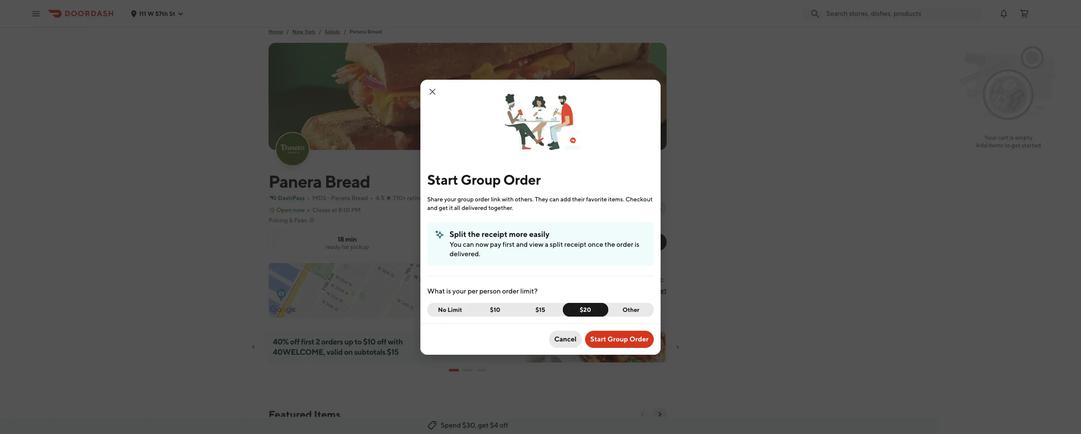 Task type: vqa. For each thing, say whether or not it's contained in the screenshot.
Cancel
yes



Task type: locate. For each thing, give the bounding box(es) containing it.
start down $20 button
[[590, 335, 606, 343]]

1 horizontal spatial with
[[502, 196, 514, 203]]

1 horizontal spatial can
[[549, 196, 559, 203]]

1 horizontal spatial order
[[554, 239, 571, 246]]

your
[[984, 134, 997, 141]]

• left the 0.3
[[428, 195, 431, 202]]

• left closes
[[307, 207, 310, 214]]

min inside delivery 25 min
[[604, 242, 613, 249]]

57th down 'this'
[[631, 287, 646, 295]]

start group order up "link"
[[427, 171, 541, 188]]

your up it
[[444, 196, 456, 203]]

open now
[[276, 207, 305, 214]]

/ right the york
[[319, 28, 321, 35]]

to down cart at right top
[[1005, 142, 1010, 149]]

min right "ready"
[[345, 236, 357, 244]]

1 vertical spatial first
[[301, 338, 314, 347]]

1 horizontal spatial is
[[635, 240, 639, 249]]

get left it
[[439, 204, 448, 211]]

2 vertical spatial group
[[608, 335, 628, 343]]

items
[[988, 142, 1003, 149]]

1 vertical spatial order
[[554, 239, 571, 246]]

Other button
[[603, 303, 654, 317]]

1 vertical spatial to
[[355, 338, 362, 347]]

york
[[304, 28, 315, 35]]

1 vertical spatial $10
[[363, 338, 376, 347]]

1 vertical spatial can
[[463, 240, 474, 249]]

/
[[286, 28, 289, 35], [319, 28, 321, 35], [344, 28, 346, 35]]

$15
[[535, 307, 545, 313], [387, 348, 399, 357]]

is right delivery 25 min
[[635, 240, 639, 249]]

passion papaya iced green tea image
[[406, 427, 470, 435]]

is inside split the receipt more easily you can now pay first and view a split receipt once the order is delivered.
[[635, 240, 639, 249]]

1 vertical spatial group
[[535, 239, 553, 246]]

1 horizontal spatial receipt
[[564, 240, 586, 249]]

min inside pickup 18 min
[[645, 242, 654, 249]]

1 vertical spatial receipt
[[564, 240, 586, 249]]

0 items, open order cart image
[[1019, 8, 1030, 19]]

per
[[468, 287, 478, 295]]

2 horizontal spatial order
[[629, 335, 649, 343]]

order left "at:"
[[637, 276, 654, 284]]

0 vertical spatial with
[[502, 196, 514, 203]]

split the receipt more easily status
[[427, 222, 654, 266]]

can left add
[[549, 196, 559, 203]]

1 vertical spatial the
[[605, 240, 615, 249]]

1 vertical spatial up
[[344, 338, 353, 347]]

1 vertical spatial with
[[388, 338, 403, 347]]

0 horizontal spatial /
[[286, 28, 289, 35]]

cart
[[998, 134, 1009, 141]]

start
[[427, 171, 458, 188], [590, 335, 606, 343]]

the
[[468, 230, 480, 239], [605, 240, 615, 249]]

2 horizontal spatial group
[[608, 335, 628, 343]]

1 vertical spatial 57th
[[631, 287, 646, 295]]

0 vertical spatial receipt
[[482, 230, 507, 239]]

on
[[344, 348, 353, 357]]

1 vertical spatial start
[[590, 335, 606, 343]]

they
[[535, 196, 548, 203]]

0 vertical spatial and
[[427, 204, 438, 211]]

57th left the st
[[155, 10, 168, 17]]

$15 right subtotals
[[387, 348, 399, 357]]

ready
[[325, 244, 340, 251]]

1 horizontal spatial $10
[[490, 307, 500, 313]]

powered by google image
[[271, 306, 296, 314]]

order inside button
[[554, 239, 571, 246]]

1 horizontal spatial /
[[319, 28, 321, 35]]

$15 inside button
[[535, 307, 545, 313]]

group
[[461, 171, 501, 188], [535, 239, 553, 246], [608, 335, 628, 343]]

0 vertical spatial 57th
[[155, 10, 168, 17]]

bread up pm
[[351, 195, 368, 202]]

0 vertical spatial the
[[468, 230, 480, 239]]

is right cart at right top
[[1010, 134, 1014, 141]]

and down more
[[516, 240, 528, 249]]

receipt up saved
[[482, 230, 507, 239]]

closes
[[312, 207, 330, 214]]

home link
[[269, 27, 283, 36]]

1 horizontal spatial start
[[590, 335, 606, 343]]

your
[[444, 196, 456, 203], [452, 287, 466, 295]]

what is your per person order limit? option group
[[427, 303, 654, 317]]

1 horizontal spatial 18
[[639, 242, 644, 249]]

others.
[[515, 196, 534, 203]]

limit
[[448, 307, 462, 313]]

order right a
[[554, 239, 571, 246]]

with inside share your group order link with others. they can add their favorite items. checkout and get it all delivered together.
[[502, 196, 514, 203]]

0 horizontal spatial can
[[463, 240, 474, 249]]

first left the 2
[[301, 338, 314, 347]]

group inside button
[[535, 239, 553, 246]]

more info button
[[620, 202, 667, 215]]

18 right delivery 25 min
[[639, 242, 644, 249]]

0 horizontal spatial $15
[[387, 348, 399, 357]]

panera up dashpass •
[[269, 172, 322, 192]]

open
[[276, 207, 292, 214]]

up
[[614, 276, 622, 284], [344, 338, 353, 347]]

to inside your cart is empty add items to get started
[[1005, 142, 1010, 149]]

/ left 'new'
[[286, 28, 289, 35]]

0 horizontal spatial to
[[355, 338, 362, 347]]

split
[[450, 230, 466, 239]]

pm
[[351, 207, 361, 214]]

off up subtotals
[[377, 338, 386, 347]]

pay
[[490, 240, 501, 249]]

panera right salads
[[350, 28, 366, 35]]

0.3 mi • $$
[[433, 195, 465, 202]]

1 vertical spatial and
[[516, 240, 528, 249]]

0 horizontal spatial with
[[388, 338, 403, 347]]

0 vertical spatial panera
[[350, 28, 366, 35]]

now left the pay
[[475, 240, 489, 249]]

dashpass
[[278, 195, 305, 202]]

$10 button
[[472, 303, 518, 317]]

up up on
[[344, 338, 353, 347]]

0 vertical spatial $10
[[490, 307, 500, 313]]

panera right -
[[331, 195, 350, 202]]

0 horizontal spatial $10
[[363, 338, 376, 347]]

to
[[1005, 142, 1010, 149], [355, 338, 362, 347]]

add
[[560, 196, 571, 203]]

can up delivered.
[[463, 240, 474, 249]]

more info
[[634, 205, 661, 212]]

to for get
[[1005, 142, 1010, 149]]

first
[[503, 240, 515, 249], [301, 338, 314, 347]]

$10
[[490, 307, 500, 313], [363, 338, 376, 347]]

is right what
[[446, 287, 451, 295]]

$20
[[580, 307, 591, 313]]

your cart is empty add items to get started
[[976, 134, 1041, 149]]

west
[[613, 287, 630, 295]]

start group order inside 'button'
[[590, 335, 649, 343]]

$10 down person
[[490, 307, 500, 313]]

and down share
[[427, 204, 438, 211]]

57th inside pick up this order at: 300 west 57th street
[[631, 287, 646, 295]]

$15 down limit?
[[535, 307, 545, 313]]

pricing & fees
[[269, 217, 307, 224]]

None radio
[[627, 234, 667, 251]]

panera
[[350, 28, 366, 35], [269, 172, 322, 192], [331, 195, 350, 202]]

valid
[[327, 348, 343, 357]]

$15 inside '40% off first 2 orders up to $10 off with 40welcome, valid on subtotals $15'
[[387, 348, 399, 357]]

up left 'this'
[[614, 276, 622, 284]]

min down more info
[[645, 242, 654, 249]]

1 vertical spatial get
[[439, 204, 448, 211]]

57th
[[155, 10, 168, 17], [631, 287, 646, 295]]

min right "25"
[[604, 242, 613, 249]]

0 horizontal spatial now
[[293, 207, 305, 214]]

1 vertical spatial now
[[475, 240, 489, 249]]

pick up this order at: 300 west 57th street
[[598, 276, 667, 295]]

receipt right split
[[564, 240, 586, 249]]

the right "25"
[[605, 240, 615, 249]]

what
[[427, 287, 445, 295]]

panera bread image
[[269, 43, 667, 150], [276, 133, 309, 166]]

start group order down other button
[[590, 335, 649, 343]]

0 vertical spatial to
[[1005, 142, 1010, 149]]

0 vertical spatial get
[[1011, 142, 1020, 149]]

started
[[1022, 142, 1041, 149]]

is
[[1010, 134, 1014, 141], [635, 240, 639, 249], [446, 287, 451, 295]]

3 / from the left
[[344, 28, 346, 35]]

together.
[[488, 204, 513, 211]]

get down "empty"
[[1011, 142, 1020, 149]]

order up others.
[[503, 171, 541, 188]]

1 horizontal spatial and
[[516, 240, 528, 249]]

0 horizontal spatial start
[[427, 171, 458, 188]]

2 horizontal spatial /
[[344, 28, 346, 35]]

0 horizontal spatial receipt
[[482, 230, 507, 239]]

1 vertical spatial your
[[452, 287, 466, 295]]

None radio
[[583, 234, 632, 251]]

0 vertical spatial up
[[614, 276, 622, 284]]

2 vertical spatial get
[[478, 422, 489, 430]]

open menu image
[[31, 8, 41, 19]]

710+ ratings •
[[393, 195, 431, 202]]

pickup
[[350, 244, 369, 251]]

2 vertical spatial is
[[446, 287, 451, 295]]

1 horizontal spatial start group order
[[590, 335, 649, 343]]

1 horizontal spatial $15
[[535, 307, 545, 313]]

0 vertical spatial group
[[461, 171, 501, 188]]

0 vertical spatial $15
[[535, 307, 545, 313]]

111
[[139, 10, 146, 17]]

2 horizontal spatial is
[[1010, 134, 1014, 141]]

saved
[[492, 239, 509, 246]]

1 vertical spatial is
[[635, 240, 639, 249]]

18 min ready for pickup
[[325, 236, 369, 251]]

get left $4
[[478, 422, 489, 430]]

group order
[[535, 239, 571, 246]]

0 horizontal spatial get
[[439, 204, 448, 211]]

share
[[427, 196, 443, 203]]

710+
[[393, 195, 406, 202]]

is inside your cart is empty add items to get started
[[1010, 134, 1014, 141]]

order inside share your group order link with others. they can add their favorite items. checkout and get it all delivered together.
[[475, 196, 490, 203]]

1 horizontal spatial group
[[535, 239, 553, 246]]

0 horizontal spatial 18
[[337, 236, 344, 244]]

0.3
[[433, 195, 442, 202]]

order down other
[[629, 335, 649, 343]]

to up subtotals
[[355, 338, 362, 347]]

0 horizontal spatial first
[[301, 338, 314, 347]]

0 horizontal spatial group
[[461, 171, 501, 188]]

18 inside 18 min ready for pickup
[[337, 236, 344, 244]]

0 horizontal spatial and
[[427, 204, 438, 211]]

order up delivered
[[475, 196, 490, 203]]

with inside '40% off first 2 orders up to $10 off with 40welcome, valid on subtotals $15'
[[388, 338, 403, 347]]

1 / from the left
[[286, 28, 289, 35]]

$10 up subtotals
[[363, 338, 376, 347]]

/ right salads
[[344, 28, 346, 35]]

select promotional banner element
[[449, 363, 486, 378]]

18
[[337, 236, 344, 244], [639, 242, 644, 249]]

0 horizontal spatial up
[[344, 338, 353, 347]]

1 horizontal spatial up
[[614, 276, 622, 284]]

now inside split the receipt more easily you can now pay first and view a split receipt once the order is delivered.
[[475, 240, 489, 249]]

to inside '40% off first 2 orders up to $10 off with 40welcome, valid on subtotals $15'
[[355, 338, 362, 347]]

cancel
[[554, 335, 577, 343]]

start inside 'button'
[[590, 335, 606, 343]]

18 left pickup
[[337, 236, 344, 244]]

No Limit button
[[427, 303, 473, 317]]

order left pickup 18 min
[[616, 240, 633, 249]]

1 horizontal spatial 57th
[[631, 287, 646, 295]]

group inside 'button'
[[608, 335, 628, 343]]

no
[[438, 307, 446, 313]]

bread right salads
[[367, 28, 382, 35]]

saved button
[[474, 234, 514, 251]]

your left per
[[452, 287, 466, 295]]

0 horizontal spatial off
[[290, 338, 300, 347]]

1 horizontal spatial first
[[503, 240, 515, 249]]

items.
[[608, 196, 624, 203]]

previous button of carousel image
[[639, 411, 646, 418]]

0 horizontal spatial the
[[468, 230, 480, 239]]

$30,
[[462, 422, 477, 430]]

2 vertical spatial order
[[629, 335, 649, 343]]

0 horizontal spatial order
[[503, 171, 541, 188]]

off up 40welcome, at the bottom left of the page
[[290, 338, 300, 347]]

bread up mds - panera bread at left
[[325, 172, 370, 192]]

can
[[549, 196, 559, 203], [463, 240, 474, 249]]

0 vertical spatial is
[[1010, 134, 1014, 141]]

8:10
[[338, 207, 350, 214]]

start up mi
[[427, 171, 458, 188]]

order inside pick up this order at: 300 west 57th street
[[637, 276, 654, 284]]

1 horizontal spatial the
[[605, 240, 615, 249]]

1 horizontal spatial to
[[1005, 142, 1010, 149]]

1 vertical spatial start group order
[[590, 335, 649, 343]]

0 vertical spatial can
[[549, 196, 559, 203]]

off right $4
[[500, 422, 508, 430]]

0 horizontal spatial is
[[446, 287, 451, 295]]

home / new york / salads / panera bread
[[269, 28, 382, 35]]

2 horizontal spatial get
[[1011, 142, 1020, 149]]

first right the pay
[[503, 240, 515, 249]]

pickup
[[637, 236, 656, 242]]

0 vertical spatial your
[[444, 196, 456, 203]]

get inside your cart is empty add items to get started
[[1011, 142, 1020, 149]]

receipt
[[482, 230, 507, 239], [564, 240, 586, 249]]

with
[[502, 196, 514, 203], [388, 338, 403, 347]]

bread
[[367, 28, 382, 35], [325, 172, 370, 192], [351, 195, 368, 202]]

1 vertical spatial $15
[[387, 348, 399, 357]]

0 vertical spatial first
[[503, 240, 515, 249]]

1 horizontal spatial now
[[475, 240, 489, 249]]

2 vertical spatial bread
[[351, 195, 368, 202]]

featured items heading
[[269, 408, 340, 422]]

new york link
[[292, 27, 315, 36]]

broccoli cheddar soup image
[[474, 427, 538, 435]]

0 vertical spatial start group order
[[427, 171, 541, 188]]

now up fees
[[293, 207, 305, 214]]

favorite
[[586, 196, 607, 203]]

min inside 18 min ready for pickup
[[345, 236, 357, 244]]

300 west 57th street link
[[598, 287, 667, 295]]

the right split
[[468, 230, 480, 239]]



Task type: describe. For each thing, give the bounding box(es) containing it.
first inside '40% off first 2 orders up to $10 off with 40welcome, valid on subtotals $15'
[[301, 338, 314, 347]]

0 vertical spatial now
[[293, 207, 305, 214]]

111 w 57th st button
[[130, 10, 184, 17]]

order inside split the receipt more easily you can now pay first and view a split receipt once the order is delivered.
[[616, 240, 633, 249]]

notification bell image
[[999, 8, 1009, 19]]

new
[[292, 28, 303, 35]]

a
[[545, 240, 548, 249]]

w
[[147, 10, 154, 17]]

for
[[342, 244, 349, 251]]

0 vertical spatial start
[[427, 171, 458, 188]]

delivered
[[462, 204, 487, 211]]

group
[[458, 196, 474, 203]]

orders
[[321, 338, 343, 347]]

person
[[479, 287, 501, 295]]

can inside share your group order link with others. they can add their favorite items. checkout and get it all delivered together.
[[549, 196, 559, 203]]

more
[[634, 205, 649, 212]]

up inside '40% off first 2 orders up to $10 off with 40welcome, valid on subtotals $15'
[[344, 338, 353, 347]]

&
[[289, 217, 293, 224]]

empty
[[1015, 134, 1033, 141]]

share your group order link with others. they can add their favorite items. checkout and get it all delivered together.
[[427, 196, 653, 211]]

none radio containing pickup
[[627, 234, 667, 251]]

st
[[169, 10, 175, 17]]

delivery
[[594, 236, 617, 242]]

to for $10
[[355, 338, 362, 347]]

delivery 25 min
[[594, 236, 617, 249]]

this
[[624, 276, 635, 284]]

$15 button
[[518, 303, 568, 317]]

6 min
[[607, 299, 622, 305]]

0 vertical spatial order
[[503, 171, 541, 188]]

order methods option group
[[583, 234, 667, 251]]

2
[[316, 338, 320, 347]]

their
[[572, 196, 585, 203]]

add
[[976, 142, 987, 149]]

• left 4.5
[[370, 195, 373, 202]]

split the receipt more easily you can now pay first and view a split receipt once the order is delivered.
[[450, 230, 639, 258]]

you
[[450, 240, 462, 249]]

mi
[[444, 195, 450, 202]]

street
[[647, 287, 667, 295]]

2 horizontal spatial off
[[500, 422, 508, 430]]

1 horizontal spatial off
[[377, 338, 386, 347]]

1 horizontal spatial get
[[478, 422, 489, 430]]

close start group order image
[[427, 86, 438, 97]]

fees
[[294, 217, 307, 224]]

once
[[588, 240, 603, 249]]

no limit
[[438, 307, 462, 313]]

limit?
[[520, 287, 538, 295]]

pick
[[598, 276, 612, 284]]

pricing
[[269, 217, 288, 224]]

order left limit?
[[502, 287, 519, 295]]

-
[[327, 195, 330, 202]]

checkout
[[625, 196, 653, 203]]

ratings
[[407, 195, 426, 202]]

pricing & fees button
[[269, 216, 315, 225]]

• left mds
[[307, 195, 310, 202]]

and inside split the receipt more easily you can now pay first and view a split receipt once the order is delivered.
[[516, 240, 528, 249]]

• right mi
[[453, 195, 455, 202]]

start group order dialog
[[420, 80, 661, 355]]

6
[[607, 299, 611, 305]]

order inside 'button'
[[629, 335, 649, 343]]

$$
[[458, 195, 465, 202]]

• closes at 8:10 pm
[[307, 207, 361, 214]]

items
[[314, 409, 340, 421]]

4.5
[[376, 195, 384, 202]]

dashpass •
[[278, 195, 310, 202]]

subtotals
[[354, 348, 385, 357]]

what is your per person order limit?
[[427, 287, 538, 295]]

$4
[[490, 422, 498, 430]]

at
[[332, 207, 337, 214]]

your inside share your group order link with others. they can add their favorite items. checkout and get it all delivered together.
[[444, 196, 456, 203]]

min right 6
[[612, 299, 622, 305]]

spend
[[441, 422, 461, 430]]

mds - panera bread
[[312, 195, 368, 202]]

1 vertical spatial bread
[[325, 172, 370, 192]]

and inside share your group order link with others. they can add their favorite items. checkout and get it all delivered together.
[[427, 204, 438, 211]]

link
[[491, 196, 501, 203]]

300
[[598, 287, 612, 295]]

split
[[550, 240, 563, 249]]

0 horizontal spatial 57th
[[155, 10, 168, 17]]

map region
[[225, 216, 665, 326]]

delivered.
[[450, 250, 480, 258]]

info
[[650, 205, 661, 212]]

none radio containing delivery
[[583, 234, 632, 251]]

can inside split the receipt more easily you can now pay first and view a split receipt once the order is delivered.
[[463, 240, 474, 249]]

0 vertical spatial bread
[[367, 28, 382, 35]]

40% off first 2 orders up to $10 off with 40welcome, valid on subtotals $15
[[273, 338, 403, 357]]

start group order button
[[585, 331, 654, 348]]

2 vertical spatial panera
[[331, 195, 350, 202]]

more
[[509, 230, 528, 239]]

0 horizontal spatial start group order
[[427, 171, 541, 188]]

panera bread
[[269, 172, 370, 192]]

18 inside pickup 18 min
[[639, 242, 644, 249]]

$10 inside '40% off first 2 orders up to $10 off with 40welcome, valid on subtotals $15'
[[363, 338, 376, 347]]

view
[[529, 240, 543, 249]]

featured items
[[269, 409, 340, 421]]

first inside split the receipt more easily you can now pay first and view a split receipt once the order is delivered.
[[503, 240, 515, 249]]

2 / from the left
[[319, 28, 321, 35]]

salads link
[[325, 27, 340, 36]]

mds
[[312, 195, 326, 202]]

group of people ordering together image
[[498, 80, 583, 164]]

all
[[454, 204, 460, 211]]

next button of carousel image
[[656, 411, 663, 418]]

featured
[[269, 409, 312, 421]]

$10 inside button
[[490, 307, 500, 313]]

salads
[[325, 28, 340, 35]]

other
[[623, 307, 639, 313]]

it
[[449, 204, 453, 211]]

111 w 57th st
[[139, 10, 175, 17]]

get inside share your group order link with others. they can add their favorite items. checkout and get it all delivered together.
[[439, 204, 448, 211]]

$20 button
[[563, 303, 608, 317]]

1 vertical spatial panera
[[269, 172, 322, 192]]

40%
[[273, 338, 289, 347]]

cancel button
[[549, 331, 582, 348]]

up inside pick up this order at: 300 west 57th street
[[614, 276, 622, 284]]

group order button
[[521, 234, 576, 251]]

spend $30, get $4 off
[[441, 422, 508, 430]]



